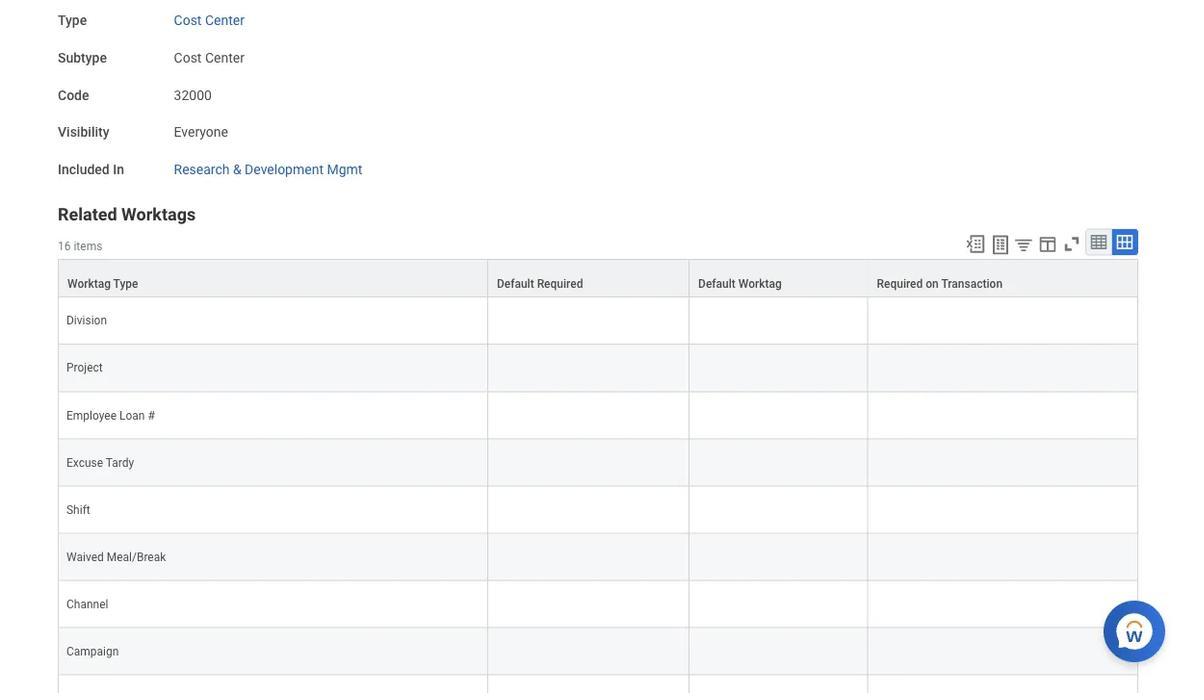 Task type: vqa. For each thing, say whether or not it's contained in the screenshot.
Pay icon
no



Task type: describe. For each thing, give the bounding box(es) containing it.
required on transaction button
[[869, 260, 1138, 296]]

select to filter grid data image
[[1014, 235, 1035, 255]]

code
[[58, 87, 89, 103]]

export to worksheets image
[[990, 234, 1013, 257]]

everyone
[[174, 124, 228, 140]]

excuse
[[66, 456, 103, 469]]

subtype
[[58, 50, 107, 66]]

research & development mgmt link
[[174, 158, 363, 178]]

shift element
[[66, 499, 90, 516]]

waived
[[66, 550, 104, 564]]

cost center link
[[174, 8, 245, 28]]

related worktags
[[58, 204, 196, 225]]

division row
[[58, 297, 1139, 345]]

employee
[[66, 408, 117, 422]]

in
[[113, 162, 124, 178]]

table image
[[1090, 233, 1109, 252]]

included in
[[58, 162, 124, 178]]

employee loan #
[[66, 408, 155, 422]]

division
[[66, 314, 107, 327]]

click to view/edit grid preferences image
[[1038, 234, 1059, 255]]

project element
[[66, 357, 103, 375]]

worktag inside popup button
[[67, 277, 111, 291]]

0 horizontal spatial type
[[58, 12, 87, 28]]

project row
[[58, 345, 1139, 392]]

employee loan # row
[[58, 392, 1139, 439]]

cost for 'cost center' element
[[174, 50, 202, 66]]

meal/break
[[107, 550, 166, 564]]

channel element
[[66, 594, 108, 611]]

#
[[148, 408, 155, 422]]

&
[[233, 162, 242, 178]]

default for default worktag
[[699, 277, 736, 291]]

waived meal/break element
[[66, 546, 166, 564]]

included
[[58, 162, 110, 178]]

related
[[58, 204, 117, 225]]

row containing worktag type
[[58, 259, 1139, 297]]

everyone element
[[174, 120, 228, 140]]

excuse tardy row
[[58, 439, 1139, 487]]

campaign element
[[66, 641, 119, 658]]

channel
[[66, 598, 108, 611]]

excuse tardy element
[[66, 452, 134, 469]]

default required
[[497, 277, 583, 291]]

cost center for 'cost center' element
[[174, 50, 245, 66]]

16
[[58, 240, 71, 253]]

required inside default required popup button
[[537, 277, 583, 291]]

default worktag button
[[690, 260, 868, 296]]

worktag inside popup button
[[739, 277, 782, 291]]

channel row
[[58, 581, 1139, 628]]

default required button
[[489, 260, 689, 296]]

waived meal/break
[[66, 550, 166, 564]]



Task type: locate. For each thing, give the bounding box(es) containing it.
campaign
[[66, 645, 119, 658]]

division element
[[66, 310, 107, 327]]

cost up code element
[[174, 50, 202, 66]]

employee loan # element
[[66, 405, 155, 422]]

row
[[58, 259, 1139, 297], [58, 676, 1139, 694]]

toolbar
[[957, 229, 1139, 259]]

row down channel row
[[58, 676, 1139, 694]]

1 center from the top
[[205, 12, 245, 28]]

cost center
[[174, 12, 245, 28], [174, 50, 245, 66]]

cost up 'cost center' element
[[174, 12, 202, 28]]

type
[[58, 12, 87, 28], [113, 277, 138, 291]]

0 horizontal spatial worktag
[[67, 277, 111, 291]]

cost inside 'cost center' element
[[174, 50, 202, 66]]

project
[[66, 361, 103, 375]]

0 horizontal spatial required
[[537, 277, 583, 291]]

shift
[[66, 503, 90, 516]]

1 cost from the top
[[174, 12, 202, 28]]

16 items
[[58, 240, 102, 253]]

fullscreen image
[[1062, 234, 1083, 255]]

0 vertical spatial cost
[[174, 12, 202, 28]]

2 required from the left
[[877, 277, 924, 291]]

worktag type
[[67, 277, 138, 291]]

2 worktag from the left
[[739, 277, 782, 291]]

loan
[[120, 408, 145, 422]]

research & development mgmt
[[174, 162, 363, 178]]

campaign row
[[58, 628, 1139, 676]]

default for default required
[[497, 277, 535, 291]]

center down cost center link at the left of page
[[205, 50, 245, 66]]

center up 'cost center' element
[[205, 12, 245, 28]]

1 cost center from the top
[[174, 12, 245, 28]]

worktag
[[67, 277, 111, 291], [739, 277, 782, 291]]

required up division "row"
[[537, 277, 583, 291]]

1 vertical spatial center
[[205, 50, 245, 66]]

1 horizontal spatial type
[[113, 277, 138, 291]]

mgmt
[[327, 162, 363, 178]]

2 cost from the top
[[174, 50, 202, 66]]

type inside 'worktag type' popup button
[[113, 277, 138, 291]]

1 horizontal spatial required
[[877, 277, 924, 291]]

2 default from the left
[[699, 277, 736, 291]]

cost center up code element
[[174, 50, 245, 66]]

visibility
[[58, 124, 109, 140]]

1 row from the top
[[58, 259, 1139, 297]]

required on transaction
[[877, 277, 1003, 291]]

required
[[537, 277, 583, 291], [877, 277, 924, 291]]

excuse tardy
[[66, 456, 134, 469]]

1 horizontal spatial default
[[699, 277, 736, 291]]

expand table image
[[1116, 233, 1135, 252]]

on
[[926, 277, 939, 291]]

2 row from the top
[[58, 676, 1139, 694]]

1 default from the left
[[497, 277, 535, 291]]

center for 'cost center' element
[[205, 50, 245, 66]]

required inside required on transaction popup button
[[877, 277, 924, 291]]

2 center from the top
[[205, 50, 245, 66]]

1 vertical spatial cost
[[174, 50, 202, 66]]

default inside popup button
[[497, 277, 535, 291]]

2 cost center from the top
[[174, 50, 245, 66]]

default inside popup button
[[699, 277, 736, 291]]

cost
[[174, 12, 202, 28], [174, 50, 202, 66]]

code element
[[174, 75, 212, 104]]

0 vertical spatial type
[[58, 12, 87, 28]]

center for cost center link at the left of page
[[205, 12, 245, 28]]

required left on
[[877, 277, 924, 291]]

default
[[497, 277, 535, 291], [699, 277, 736, 291]]

transaction
[[942, 277, 1003, 291]]

development
[[245, 162, 324, 178]]

row up project row
[[58, 259, 1139, 297]]

worktags
[[121, 204, 196, 225]]

worktag type button
[[59, 260, 488, 296]]

cost inside cost center link
[[174, 12, 202, 28]]

shift row
[[58, 487, 1139, 534]]

default worktag
[[699, 277, 782, 291]]

1 vertical spatial cost center
[[174, 50, 245, 66]]

center
[[205, 12, 245, 28], [205, 50, 245, 66]]

cost center element
[[174, 46, 245, 66]]

0 vertical spatial cost center
[[174, 12, 245, 28]]

export to excel image
[[966, 234, 987, 255]]

tardy
[[106, 456, 134, 469]]

1 vertical spatial type
[[113, 277, 138, 291]]

1 worktag from the left
[[67, 277, 111, 291]]

items
[[74, 240, 102, 253]]

32000
[[174, 87, 212, 103]]

1 horizontal spatial worktag
[[739, 277, 782, 291]]

0 horizontal spatial default
[[497, 277, 535, 291]]

waived meal/break row
[[58, 534, 1139, 581]]

1 required from the left
[[537, 277, 583, 291]]

0 vertical spatial row
[[58, 259, 1139, 297]]

cell
[[489, 297, 690, 345], [690, 297, 869, 345], [869, 297, 1139, 345], [489, 345, 690, 392], [690, 345, 869, 392], [869, 345, 1139, 392], [489, 392, 690, 439], [690, 392, 869, 439], [869, 392, 1139, 439], [489, 439, 690, 487], [690, 439, 869, 487], [869, 439, 1139, 487], [489, 487, 690, 534], [690, 487, 869, 534], [869, 487, 1139, 534], [489, 534, 690, 581], [690, 534, 869, 581], [869, 534, 1139, 581], [489, 581, 690, 628], [690, 581, 869, 628], [869, 581, 1139, 628], [489, 628, 690, 676], [869, 628, 1139, 676], [58, 676, 489, 694], [489, 676, 690, 694], [690, 676, 869, 694], [869, 676, 1139, 694]]

cost center up 'cost center' element
[[174, 12, 245, 28]]

cost center for cost center link at the left of page
[[174, 12, 245, 28]]

research
[[174, 162, 230, 178]]

0 vertical spatial center
[[205, 12, 245, 28]]

1 vertical spatial row
[[58, 676, 1139, 694]]

cost for cost center link at the left of page
[[174, 12, 202, 28]]



